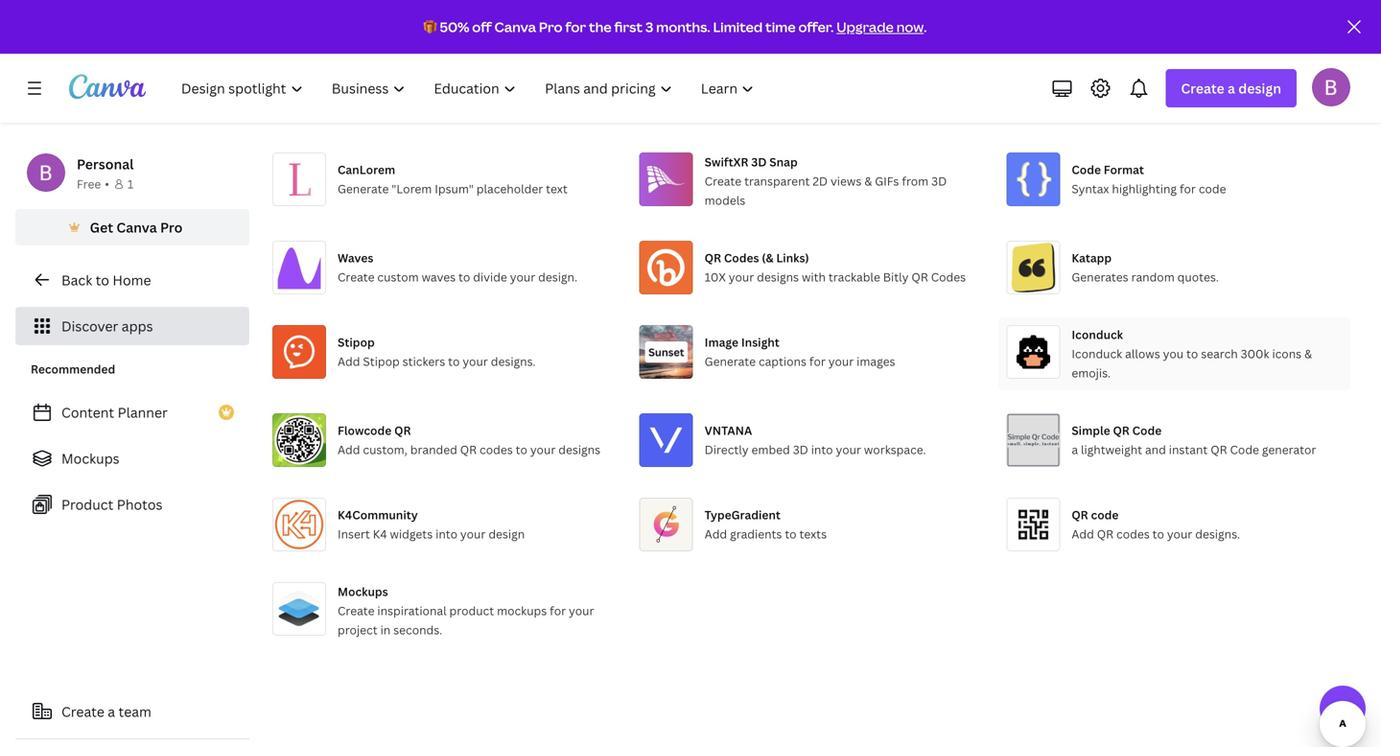 Task type: vqa. For each thing, say whether or not it's contained in the screenshot.
Way
no



Task type: describe. For each thing, give the bounding box(es) containing it.
captions
[[759, 354, 807, 369]]

a for design
[[1228, 79, 1236, 97]]

recommended
[[31, 361, 115, 377]]

to inside 'typegradient add gradients to texts'
[[785, 526, 797, 542]]

codes inside flowcode qr add custom, branded qr codes to your designs
[[480, 442, 513, 458]]

get canva pro button
[[15, 209, 249, 246]]

katapp
[[1072, 250, 1112, 266]]

bob builder image
[[1312, 68, 1351, 106]]

into for widgets
[[436, 526, 458, 542]]

waves
[[422, 269, 456, 285]]

1
[[127, 176, 134, 192]]

offer.
[[799, 18, 834, 36]]

create inside dropdown button
[[1181, 79, 1225, 97]]

canlorem generate "lorem ipsum" placeholder text
[[338, 162, 568, 197]]

create a team
[[61, 703, 151, 721]]

highlighting
[[1112, 181, 1177, 197]]

bitly
[[883, 269, 909, 285]]

image
[[705, 334, 739, 350]]

mockups
[[497, 603, 547, 619]]

insert
[[338, 526, 370, 542]]

text
[[546, 181, 568, 197]]

2 horizontal spatial code
[[1230, 442, 1260, 458]]

0 horizontal spatial 3d
[[751, 154, 767, 170]]

code inside code format syntax highlighting for code
[[1199, 181, 1227, 197]]

🎁 50% off canva pro for the first 3 months. limited time offer. upgrade now .
[[424, 18, 927, 36]]

first
[[614, 18, 643, 36]]

texts
[[800, 526, 827, 542]]

0 vertical spatial stipop
[[338, 334, 375, 350]]

swiftxr
[[705, 154, 749, 170]]

create inside button
[[61, 703, 104, 721]]

your inside k4community insert k4 widgets into your design
[[460, 526, 486, 542]]

(&
[[762, 250, 774, 266]]

insight
[[741, 334, 780, 350]]

gifs
[[875, 173, 899, 189]]

mockups create inspirational product mockups for your project in seconds.
[[338, 584, 594, 638]]

emojis.
[[1072, 365, 1111, 381]]

codes inside qr code add qr codes to your designs.
[[1117, 526, 1150, 542]]

designs. inside qr code add qr codes to your designs.
[[1196, 526, 1241, 542]]

0 vertical spatial codes
[[724, 250, 759, 266]]

add inside flowcode qr add custom, branded qr codes to your designs
[[338, 442, 360, 458]]

with
[[802, 269, 826, 285]]

flowcode qr add custom, branded qr codes to your designs
[[338, 423, 601, 458]]

now
[[897, 18, 924, 36]]

mockups for mockups create inspirational product mockups for your project in seconds.
[[338, 584, 388, 600]]

code inside code format syntax highlighting for code
[[1072, 162, 1101, 177]]

lightweight
[[1081, 442, 1143, 458]]

add inside 'typegradient add gradients to texts'
[[705, 526, 727, 542]]

ipsum"
[[435, 181, 474, 197]]

a inside "simple qr code a lightweight and instant qr code generator"
[[1072, 442, 1078, 458]]

•
[[105, 176, 109, 192]]

canva inside button
[[116, 218, 157, 236]]

upgrade
[[837, 18, 894, 36]]

to inside stipop add stipop stickers to your designs.
[[448, 354, 460, 369]]

home
[[113, 271, 151, 289]]

into for 3d
[[811, 442, 833, 458]]

k4community
[[338, 507, 418, 523]]

your inside image insight generate captions for your images
[[829, 354, 854, 369]]

embed
[[752, 442, 790, 458]]

vntana directly embed 3d into your workspace.
[[705, 423, 926, 458]]

create a design
[[1181, 79, 1282, 97]]

to inside flowcode qr add custom, branded qr codes to your designs
[[516, 442, 528, 458]]

create a team button
[[15, 693, 249, 731]]

widgets
[[390, 526, 433, 542]]

2 iconduck from the top
[[1072, 346, 1123, 362]]

seconds.
[[394, 622, 443, 638]]

personal
[[77, 155, 134, 173]]

vntana
[[705, 423, 752, 438]]

designs inside flowcode qr add custom, branded qr codes to your designs
[[559, 442, 601, 458]]

to inside iconduck iconduck allows you to search 300k icons & emojis.
[[1187, 346, 1199, 362]]

product photos link
[[15, 485, 249, 524]]

snap
[[770, 154, 798, 170]]

2d
[[813, 173, 828, 189]]

for inside mockups create inspirational product mockups for your project in seconds.
[[550, 603, 566, 619]]

discover apps
[[61, 317, 153, 335]]

back to home link
[[15, 261, 249, 299]]

flowcode
[[338, 423, 392, 438]]

divide
[[473, 269, 507, 285]]

get canva pro
[[90, 218, 183, 236]]

mockups for mockups
[[61, 449, 120, 468]]

create inside mockups create inspirational product mockups for your project in seconds.
[[338, 603, 375, 619]]

1 vertical spatial stipop
[[363, 354, 400, 369]]

list containing content planner
[[15, 393, 249, 524]]

create inside waves create custom waves to divide your design.
[[338, 269, 375, 285]]

simple
[[1072, 423, 1111, 438]]

image insight generate captions for your images
[[705, 334, 896, 369]]

back to home
[[61, 271, 151, 289]]

get
[[90, 218, 113, 236]]

directly
[[705, 442, 749, 458]]

gradients
[[730, 526, 782, 542]]

format
[[1104, 162, 1144, 177]]

quotes.
[[1178, 269, 1219, 285]]

content planner
[[61, 403, 168, 422]]

workspace.
[[864, 442, 926, 458]]

inspirational
[[377, 603, 447, 619]]

10x
[[705, 269, 726, 285]]

for inside code format syntax highlighting for code
[[1180, 181, 1196, 197]]

transparent
[[745, 173, 810, 189]]

.
[[924, 18, 927, 36]]

"lorem
[[392, 181, 432, 197]]

your inside vntana directly embed 3d into your workspace.
[[836, 442, 862, 458]]

create a design button
[[1166, 69, 1297, 107]]

stipop add stipop stickers to your designs.
[[338, 334, 536, 369]]



Task type: locate. For each thing, give the bounding box(es) containing it.
generates
[[1072, 269, 1129, 285]]

syntax
[[1072, 181, 1109, 197]]

stipop down the waves
[[338, 334, 375, 350]]

views
[[831, 173, 862, 189]]

random
[[1132, 269, 1175, 285]]

product photos
[[61, 496, 163, 514]]

codes right bitly
[[931, 269, 966, 285]]

designs.
[[491, 354, 536, 369], [1196, 526, 1241, 542]]

your
[[510, 269, 536, 285], [729, 269, 754, 285], [463, 354, 488, 369], [829, 354, 854, 369], [530, 442, 556, 458], [836, 442, 862, 458], [460, 526, 486, 542], [1167, 526, 1193, 542], [569, 603, 594, 619]]

stipop left stickers
[[363, 354, 400, 369]]

codes right branded
[[480, 442, 513, 458]]

a inside button
[[108, 703, 115, 721]]

for right mockups
[[550, 603, 566, 619]]

pro left the
[[539, 18, 563, 36]]

pro up "back to home" link
[[160, 218, 183, 236]]

swiftxr 3d snap create transparent 2d views & gifs from 3d models
[[705, 154, 947, 208]]

to right you
[[1187, 346, 1199, 362]]

mockups up the project
[[338, 584, 388, 600]]

code format syntax highlighting for code
[[1072, 162, 1227, 197]]

a for team
[[108, 703, 115, 721]]

branded
[[410, 442, 457, 458]]

canva
[[495, 18, 536, 36], [116, 218, 157, 236]]

discover
[[61, 317, 118, 335]]

to right branded
[[516, 442, 528, 458]]

to right stickers
[[448, 354, 460, 369]]

code down the lightweight
[[1091, 507, 1119, 523]]

1 vertical spatial codes
[[931, 269, 966, 285]]

1 vertical spatial into
[[436, 526, 458, 542]]

content planner link
[[15, 393, 249, 432]]

300k
[[1241, 346, 1270, 362]]

0 horizontal spatial pro
[[160, 218, 183, 236]]

0 vertical spatial code
[[1199, 181, 1227, 197]]

1 horizontal spatial mockups
[[338, 584, 388, 600]]

for
[[565, 18, 586, 36], [1180, 181, 1196, 197], [810, 354, 826, 369], [550, 603, 566, 619]]

0 horizontal spatial code
[[1091, 507, 1119, 523]]

0 horizontal spatial into
[[436, 526, 458, 542]]

0 horizontal spatial &
[[865, 173, 872, 189]]

for inside image insight generate captions for your images
[[810, 354, 826, 369]]

0 vertical spatial pro
[[539, 18, 563, 36]]

generate inside image insight generate captions for your images
[[705, 354, 756, 369]]

designs. inside stipop add stipop stickers to your designs.
[[491, 354, 536, 369]]

2 horizontal spatial a
[[1228, 79, 1236, 97]]

1 vertical spatial codes
[[1117, 526, 1150, 542]]

back
[[61, 271, 92, 289]]

0 vertical spatial design
[[1239, 79, 1282, 97]]

1 horizontal spatial into
[[811, 442, 833, 458]]

time
[[766, 18, 796, 36]]

generate down image
[[705, 354, 756, 369]]

mockups down content
[[61, 449, 120, 468]]

designs. down instant
[[1196, 526, 1241, 542]]

your inside qr code add qr codes to your designs.
[[1167, 526, 1193, 542]]

stipop
[[338, 334, 375, 350], [363, 354, 400, 369]]

add down flowcode
[[338, 442, 360, 458]]

mockups
[[61, 449, 120, 468], [338, 584, 388, 600]]

k4
[[373, 526, 387, 542]]

1 vertical spatial design
[[489, 526, 525, 542]]

custom,
[[363, 442, 408, 458]]

0 horizontal spatial codes
[[480, 442, 513, 458]]

generate down canlorem
[[338, 181, 389, 197]]

0 horizontal spatial mockups
[[61, 449, 120, 468]]

photos
[[117, 496, 163, 514]]

0 horizontal spatial code
[[1072, 162, 1101, 177]]

0 vertical spatial into
[[811, 442, 833, 458]]

limited
[[713, 18, 763, 36]]

1 vertical spatial iconduck
[[1072, 346, 1123, 362]]

your inside flowcode qr add custom, branded qr codes to your designs
[[530, 442, 556, 458]]

codes left (&
[[724, 250, 759, 266]]

1 vertical spatial designs
[[559, 442, 601, 458]]

1 horizontal spatial 3d
[[793, 442, 809, 458]]

1 horizontal spatial code
[[1133, 423, 1162, 438]]

1 horizontal spatial codes
[[1117, 526, 1150, 542]]

🎁
[[424, 18, 437, 36]]

1 vertical spatial code
[[1133, 423, 1162, 438]]

1 horizontal spatial generate
[[705, 354, 756, 369]]

0 vertical spatial iconduck
[[1072, 327, 1123, 343]]

for left the
[[565, 18, 586, 36]]

in
[[380, 622, 391, 638]]

your inside stipop add stipop stickers to your designs.
[[463, 354, 488, 369]]

design.
[[538, 269, 578, 285]]

into
[[811, 442, 833, 458], [436, 526, 458, 542]]

0 vertical spatial mockups
[[61, 449, 120, 468]]

you
[[1163, 346, 1184, 362]]

designs
[[757, 269, 799, 285], [559, 442, 601, 458]]

& right icons
[[1305, 346, 1312, 362]]

typegradient
[[705, 507, 781, 523]]

0 vertical spatial a
[[1228, 79, 1236, 97]]

a inside dropdown button
[[1228, 79, 1236, 97]]

3d right embed
[[793, 442, 809, 458]]

into right embed
[[811, 442, 833, 458]]

code up and
[[1133, 423, 1162, 438]]

3d inside vntana directly embed 3d into your workspace.
[[793, 442, 809, 458]]

for right captions
[[810, 354, 826, 369]]

to inside waves create custom waves to divide your design.
[[459, 269, 470, 285]]

1 horizontal spatial code
[[1199, 181, 1227, 197]]

upgrade now button
[[837, 18, 924, 36]]

0 horizontal spatial designs
[[559, 442, 601, 458]]

0 horizontal spatial design
[[489, 526, 525, 542]]

instant
[[1169, 442, 1208, 458]]

trackable
[[829, 269, 881, 285]]

1 vertical spatial pro
[[160, 218, 183, 236]]

canva right off
[[495, 18, 536, 36]]

to right waves
[[459, 269, 470, 285]]

add inside stipop add stipop stickers to your designs.
[[338, 354, 360, 369]]

design left the bob builder icon
[[1239, 79, 1282, 97]]

0 vertical spatial codes
[[480, 442, 513, 458]]

0 vertical spatial designs
[[757, 269, 799, 285]]

3d right "from"
[[932, 173, 947, 189]]

create
[[1181, 79, 1225, 97], [705, 173, 742, 189], [338, 269, 375, 285], [338, 603, 375, 619], [61, 703, 104, 721]]

project
[[338, 622, 378, 638]]

free
[[77, 176, 101, 192]]

1 horizontal spatial designs.
[[1196, 526, 1241, 542]]

0 vertical spatial &
[[865, 173, 872, 189]]

mockups link
[[15, 439, 249, 478]]

your inside the qr codes (& links) 10x your designs with trackable bitly qr codes
[[729, 269, 754, 285]]

add
[[338, 354, 360, 369], [338, 442, 360, 458], [705, 526, 727, 542], [1072, 526, 1094, 542]]

links)
[[776, 250, 809, 266]]

0 horizontal spatial codes
[[724, 250, 759, 266]]

waves
[[338, 250, 373, 266]]

to inside qr code add qr codes to your designs.
[[1153, 526, 1165, 542]]

product
[[450, 603, 494, 619]]

list
[[15, 393, 249, 524]]

1 horizontal spatial canva
[[495, 18, 536, 36]]

create inside swiftxr 3d snap create transparent 2d views & gifs from 3d models
[[705, 173, 742, 189]]

& inside iconduck iconduck allows you to search 300k icons & emojis.
[[1305, 346, 1312, 362]]

&
[[865, 173, 872, 189], [1305, 346, 1312, 362]]

planner
[[118, 403, 168, 422]]

add up flowcode
[[338, 354, 360, 369]]

designs. down the divide
[[491, 354, 536, 369]]

to left texts
[[785, 526, 797, 542]]

generate inside canlorem generate "lorem ipsum" placeholder text
[[338, 181, 389, 197]]

content
[[61, 403, 114, 422]]

mockups inside "list"
[[61, 449, 120, 468]]

1 horizontal spatial designs
[[757, 269, 799, 285]]

free •
[[77, 176, 109, 192]]

product
[[61, 496, 113, 514]]

generate
[[338, 181, 389, 197], [705, 354, 756, 369]]

search
[[1201, 346, 1238, 362]]

pro inside get canva pro button
[[160, 218, 183, 236]]

design inside dropdown button
[[1239, 79, 1282, 97]]

0 vertical spatial code
[[1072, 162, 1101, 177]]

stickers
[[403, 354, 445, 369]]

0 horizontal spatial generate
[[338, 181, 389, 197]]

custom
[[377, 269, 419, 285]]

design inside k4community insert k4 widgets into your design
[[489, 526, 525, 542]]

top level navigation element
[[169, 69, 771, 107]]

typegradient add gradients to texts
[[705, 507, 827, 542]]

1 vertical spatial generate
[[705, 354, 756, 369]]

from
[[902, 173, 929, 189]]

iconduck iconduck allows you to search 300k icons & emojis.
[[1072, 327, 1312, 381]]

50%
[[440, 18, 470, 36]]

1 vertical spatial &
[[1305, 346, 1312, 362]]

your inside waves create custom waves to divide your design.
[[510, 269, 536, 285]]

designs inside the qr codes (& links) 10x your designs with trackable bitly qr codes
[[757, 269, 799, 285]]

off
[[472, 18, 492, 36]]

discover apps link
[[15, 307, 249, 345]]

0 horizontal spatial designs.
[[491, 354, 536, 369]]

1 vertical spatial code
[[1091, 507, 1119, 523]]

your inside mockups create inspirational product mockups for your project in seconds.
[[569, 603, 594, 619]]

0 vertical spatial canva
[[495, 18, 536, 36]]

code inside qr code add qr codes to your designs.
[[1091, 507, 1119, 523]]

allows
[[1125, 346, 1161, 362]]

1 vertical spatial canva
[[116, 218, 157, 236]]

1 vertical spatial 3d
[[932, 173, 947, 189]]

1 vertical spatial a
[[1072, 442, 1078, 458]]

code right the highlighting
[[1199, 181, 1227, 197]]

1 horizontal spatial a
[[1072, 442, 1078, 458]]

for right the highlighting
[[1180, 181, 1196, 197]]

1 horizontal spatial design
[[1239, 79, 1282, 97]]

add down typegradient
[[705, 526, 727, 542]]

1 horizontal spatial pro
[[539, 18, 563, 36]]

into right widgets
[[436, 526, 458, 542]]

to
[[459, 269, 470, 285], [96, 271, 109, 289], [1187, 346, 1199, 362], [448, 354, 460, 369], [516, 442, 528, 458], [785, 526, 797, 542], [1153, 526, 1165, 542]]

0 horizontal spatial a
[[108, 703, 115, 721]]

& inside swiftxr 3d snap create transparent 2d views & gifs from 3d models
[[865, 173, 872, 189]]

code left generator
[[1230, 442, 1260, 458]]

1 vertical spatial designs.
[[1196, 526, 1241, 542]]

icons
[[1273, 346, 1302, 362]]

codes down the lightweight
[[1117, 526, 1150, 542]]

2 vertical spatial a
[[108, 703, 115, 721]]

2 vertical spatial code
[[1230, 442, 1260, 458]]

iconduck
[[1072, 327, 1123, 343], [1072, 346, 1123, 362]]

a
[[1228, 79, 1236, 97], [1072, 442, 1078, 458], [108, 703, 115, 721]]

iconduck group
[[999, 318, 1351, 390]]

into inside k4community insert k4 widgets into your design
[[436, 526, 458, 542]]

team
[[119, 703, 151, 721]]

1 horizontal spatial codes
[[931, 269, 966, 285]]

placeholder
[[477, 181, 543, 197]]

1 horizontal spatial &
[[1305, 346, 1312, 362]]

design up mockups
[[489, 526, 525, 542]]

apps
[[122, 317, 153, 335]]

generator
[[1262, 442, 1317, 458]]

0 vertical spatial generate
[[338, 181, 389, 197]]

1 vertical spatial mockups
[[338, 584, 388, 600]]

mockups inside mockups create inspirational product mockups for your project in seconds.
[[338, 584, 388, 600]]

3d left snap in the right of the page
[[751, 154, 767, 170]]

qr code add qr codes to your designs.
[[1072, 507, 1241, 542]]

add inside qr code add qr codes to your designs.
[[1072, 526, 1094, 542]]

to right back
[[96, 271, 109, 289]]

add down the lightweight
[[1072, 526, 1094, 542]]

code up syntax on the top right of the page
[[1072, 162, 1101, 177]]

2 vertical spatial 3d
[[793, 442, 809, 458]]

2 horizontal spatial 3d
[[932, 173, 947, 189]]

0 vertical spatial 3d
[[751, 154, 767, 170]]

3
[[646, 18, 654, 36]]

code
[[1199, 181, 1227, 197], [1091, 507, 1119, 523]]

& left gifs
[[865, 173, 872, 189]]

0 horizontal spatial canva
[[116, 218, 157, 236]]

into inside vntana directly embed 3d into your workspace.
[[811, 442, 833, 458]]

1 iconduck from the top
[[1072, 327, 1123, 343]]

code
[[1072, 162, 1101, 177], [1133, 423, 1162, 438], [1230, 442, 1260, 458]]

to down and
[[1153, 526, 1165, 542]]

models
[[705, 192, 746, 208]]

canva right get
[[116, 218, 157, 236]]

0 vertical spatial designs.
[[491, 354, 536, 369]]



